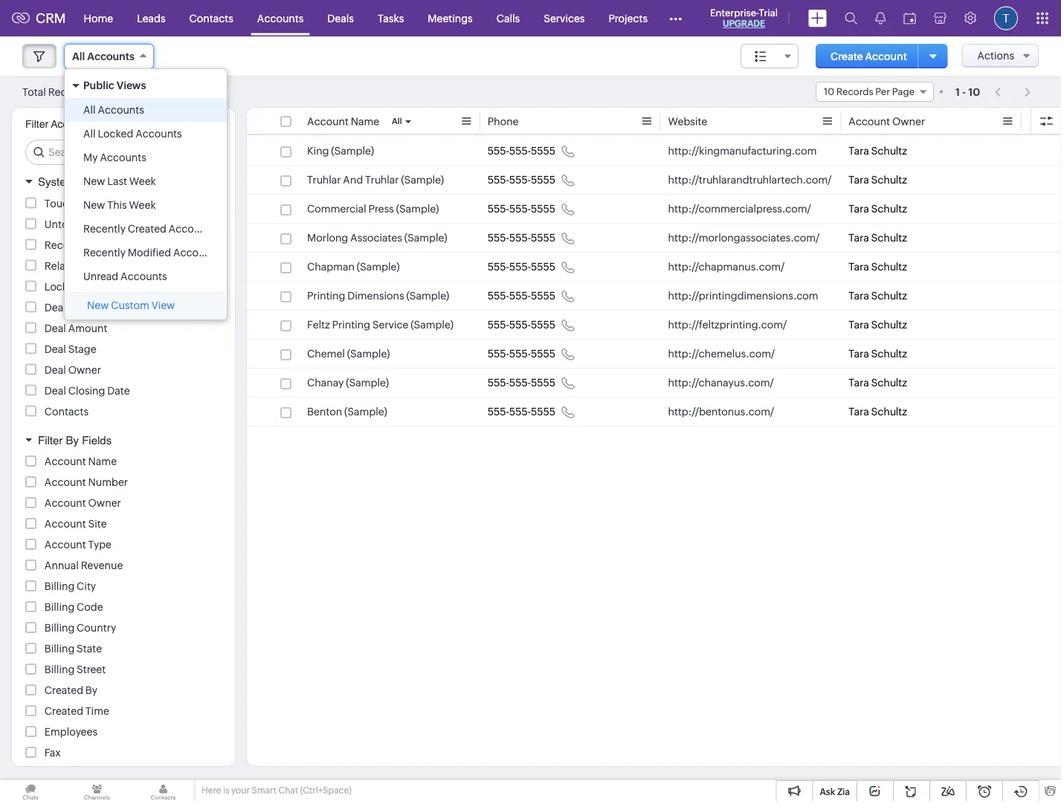 Task type: describe. For each thing, give the bounding box(es) containing it.
account up account site
[[45, 498, 86, 510]]

billing for billing state
[[45, 643, 75, 655]]

created inside option
[[128, 223, 167, 235]]

here
[[202, 786, 221, 796]]

projects link
[[597, 0, 660, 36]]

(sample) inside feltz printing service (sample) link
[[411, 319, 454, 331]]

filter accounts by
[[25, 118, 107, 130]]

fax
[[45, 748, 61, 760]]

printing inside feltz printing service (sample) link
[[332, 319, 370, 331]]

new for new custom view
[[87, 300, 109, 312]]

billing for billing street
[[45, 664, 75, 676]]

2 truhlar from the left
[[365, 174, 399, 186]]

new custom view link
[[65, 293, 227, 320]]

commercial
[[307, 203, 366, 215]]

(sample) inside chanay (sample) link
[[346, 377, 389, 389]]

filter by fields button
[[12, 427, 235, 454]]

accounts inside accounts link
[[257, 12, 304, 24]]

schultz for http://morlongassociates.com/
[[872, 232, 908, 244]]

schultz for http://commercialpress.com/
[[872, 203, 908, 215]]

tara for http://commercialpress.com/
[[849, 203, 870, 215]]

records for untouched
[[101, 218, 141, 230]]

5555 for http://chanayus.com/
[[531, 377, 556, 389]]

5555 for http://commercialpress.com/
[[531, 203, 556, 215]]

country
[[77, 623, 116, 635]]

0 horizontal spatial deals
[[45, 302, 71, 314]]

(sample) inside truhlar and truhlar (sample) link
[[401, 174, 444, 186]]

All Accounts field
[[64, 44, 154, 69]]

5555 for http://truhlarandtruhlartech.com/
[[531, 174, 556, 186]]

accounts inside recently modified accounts option
[[173, 247, 220, 259]]

my accounts
[[83, 152, 146, 164]]

chemel (sample) link
[[307, 347, 390, 362]]

annual
[[45, 560, 79, 572]]

tasks link
[[366, 0, 416, 36]]

custom
[[111, 300, 149, 312]]

annual revenue
[[45, 560, 123, 572]]

state
[[77, 643, 102, 655]]

(sample) inside chapman (sample) link
[[357, 261, 400, 273]]

tara for http://truhlarandtruhlartech.com/
[[849, 174, 870, 186]]

benton (sample) link
[[307, 405, 387, 420]]

untouched records
[[45, 218, 141, 230]]

chapman (sample)
[[307, 261, 400, 273]]

all locked accounts
[[83, 128, 182, 140]]

tara for http://morlongassociates.com/
[[849, 232, 870, 244]]

calendar image
[[904, 12, 916, 24]]

tara schultz for http://morlongassociates.com/
[[849, 232, 908, 244]]

create
[[831, 50, 863, 62]]

press
[[369, 203, 394, 215]]

feltz
[[307, 319, 330, 331]]

size image
[[755, 50, 767, 63]]

create account button
[[816, 44, 922, 68]]

555-555-5555 for morlong associates (sample)
[[488, 232, 556, 244]]

stage
[[68, 343, 96, 355]]

record action
[[45, 239, 114, 251]]

0 vertical spatial owner
[[893, 116, 926, 128]]

records for related
[[83, 260, 123, 272]]

search element
[[836, 0, 867, 36]]

king
[[307, 145, 329, 157]]

account up king
[[307, 116, 349, 128]]

http://chemelus.com/
[[668, 348, 775, 360]]

tara schultz for http://chapmanus.com/
[[849, 261, 908, 273]]

tara for http://bentonus.com/
[[849, 406, 870, 418]]

recently for recently created accounts
[[83, 223, 126, 235]]

meetings link
[[416, 0, 485, 36]]

tara for http://chanayus.com/
[[849, 377, 870, 389]]

chapman (sample) link
[[307, 260, 400, 274]]

Search text field
[[26, 141, 223, 164]]

http://chanayus.com/
[[668, 377, 774, 389]]

king (sample) link
[[307, 144, 374, 158]]

schultz for http://feltzprinting.com/
[[872, 319, 908, 331]]

1 horizontal spatial contacts
[[189, 12, 233, 24]]

leads link
[[125, 0, 177, 36]]

created time
[[45, 706, 109, 718]]

name for account number
[[88, 456, 117, 468]]

code
[[77, 602, 103, 614]]

total records 10
[[22, 86, 101, 98]]

tara schultz for http://chanayus.com/
[[849, 377, 908, 389]]

filter by fields
[[38, 434, 112, 447]]

number
[[88, 477, 128, 489]]

recently created accounts option
[[65, 217, 227, 241]]

related records action
[[45, 260, 157, 272]]

(sample) inside printing dimensions (sample) link
[[407, 290, 449, 302]]

schultz for http://chemelus.com/
[[872, 348, 908, 360]]

morlong associates (sample) link
[[307, 231, 447, 245]]

employees
[[45, 727, 97, 739]]

schultz for http://chanayus.com/
[[872, 377, 908, 389]]

meetings
[[428, 12, 473, 24]]

billing for billing country
[[45, 623, 75, 635]]

5555 for http://bentonus.com/
[[531, 406, 556, 418]]

my
[[83, 152, 98, 164]]

all inside field
[[72, 51, 85, 62]]

Other Modules field
[[660, 6, 692, 30]]

1 vertical spatial locked
[[45, 281, 80, 293]]

new last week
[[83, 176, 156, 187]]

printing dimensions (sample) link
[[307, 289, 449, 304]]

created for created time
[[45, 706, 83, 718]]

account up annual on the bottom left
[[45, 539, 86, 551]]

crm link
[[12, 11, 66, 26]]

week for new this week
[[129, 199, 156, 211]]

by for filter
[[66, 434, 79, 447]]

account down 10 records per page
[[849, 116, 891, 128]]

locked inside option
[[98, 128, 133, 140]]

http://feltzprinting.com/ link
[[668, 318, 787, 333]]

account inside button
[[865, 50, 907, 62]]

recently modified accounts
[[83, 247, 220, 259]]

deal for deal closing date
[[45, 385, 66, 397]]

10 Records Per Page field
[[816, 82, 934, 102]]

5555 for http://chemelus.com/
[[531, 348, 556, 360]]

system
[[38, 176, 75, 189]]

service
[[373, 319, 409, 331]]

http://commercialpress.com/
[[668, 203, 811, 215]]

records for touched
[[89, 198, 129, 209]]

zia
[[838, 787, 850, 797]]

5555 for http://printingdimensions.com
[[531, 290, 556, 302]]

5555 for http://feltzprinting.com/
[[531, 319, 556, 331]]

defined
[[78, 176, 117, 189]]

account site
[[45, 518, 107, 530]]

555-555-5555 for truhlar and truhlar (sample)
[[488, 174, 556, 186]]

schultz for http://chapmanus.com/
[[872, 261, 908, 273]]

account type
[[45, 539, 112, 551]]

5555 for http://chapmanus.com/
[[531, 261, 556, 273]]

billing for billing code
[[45, 602, 75, 614]]

your
[[231, 786, 250, 796]]

dimensions
[[348, 290, 404, 302]]

accounts left 'by' at the top
[[51, 118, 94, 130]]

calls
[[497, 12, 520, 24]]

ask
[[820, 787, 836, 797]]

related
[[45, 260, 81, 272]]

website
[[668, 116, 708, 128]]

all down public
[[83, 104, 96, 116]]

10 for 1 - 10
[[969, 86, 981, 98]]

account left number
[[45, 477, 86, 489]]

accounts inside the all accounts option
[[98, 104, 144, 116]]

http://morlongassociates.com/
[[668, 232, 820, 244]]

type
[[88, 539, 112, 551]]

10 for total records 10
[[90, 87, 101, 98]]

deal amount
[[45, 322, 107, 334]]

page
[[892, 86, 915, 97]]

-
[[963, 86, 966, 98]]

date
[[107, 385, 130, 397]]

unread
[[83, 271, 118, 283]]

all accounts inside field
[[72, 51, 135, 62]]

tara schultz for http://kingmanufacturing.com
[[849, 145, 908, 157]]

deal for deal amount
[[45, 322, 66, 334]]

filters
[[120, 176, 150, 189]]

king (sample)
[[307, 145, 374, 157]]

tara schultz for http://feltzprinting.com/
[[849, 319, 908, 331]]

http://kingmanufacturing.com link
[[668, 144, 817, 158]]

deal stage
[[45, 343, 96, 355]]

truhlar and truhlar (sample) link
[[307, 173, 444, 187]]

tasks
[[378, 12, 404, 24]]



Task type: vqa. For each thing, say whether or not it's contained in the screenshot.
Welcome
no



Task type: locate. For each thing, give the bounding box(es) containing it.
billing street
[[45, 664, 106, 676]]

records for total
[[48, 86, 88, 98]]

all accounts up 'by' at the top
[[83, 104, 144, 116]]

enterprise-trial upgrade
[[710, 7, 778, 29]]

1
[[956, 86, 960, 98]]

account up the per
[[865, 50, 907, 62]]

tara schultz for http://bentonus.com/
[[849, 406, 908, 418]]

revenue
[[81, 560, 123, 572]]

filter left the fields
[[38, 434, 63, 447]]

5 billing from the top
[[45, 664, 75, 676]]

account name for all
[[307, 116, 380, 128]]

filter for filter accounts by
[[25, 118, 48, 130]]

and
[[343, 174, 363, 186]]

10 records per page
[[824, 86, 915, 97]]

chat
[[279, 786, 298, 796]]

views
[[117, 80, 146, 91]]

9 tara from the top
[[849, 377, 870, 389]]

name
[[351, 116, 380, 128], [88, 456, 117, 468]]

8 555-555-5555 from the top
[[488, 348, 556, 360]]

action down "modified"
[[125, 260, 157, 272]]

here is your smart chat (ctrl+space)
[[202, 786, 352, 796]]

billing for billing city
[[45, 581, 75, 593]]

deal owner
[[45, 364, 101, 376]]

by down street
[[85, 685, 98, 697]]

schultz for http://truhlarandtruhlartech.com/
[[872, 174, 908, 186]]

7 tara schultz from the top
[[849, 319, 908, 331]]

4 tara schultz from the top
[[849, 232, 908, 244]]

deal
[[45, 322, 66, 334], [45, 343, 66, 355], [45, 364, 66, 376], [45, 385, 66, 397]]

system defined filters button
[[12, 169, 235, 195]]

6 tara schultz from the top
[[849, 290, 908, 302]]

last
[[107, 176, 127, 187]]

total
[[22, 86, 46, 98]]

7 555-555-5555 from the top
[[488, 319, 556, 331]]

http://truhlarandtruhlartech.com/
[[668, 174, 832, 186]]

10 5555 from the top
[[531, 406, 556, 418]]

10 schultz from the top
[[872, 406, 908, 418]]

my accounts option
[[65, 146, 227, 170]]

0 horizontal spatial locked
[[45, 281, 80, 293]]

1 vertical spatial owner
[[68, 364, 101, 376]]

http://bentonus.com/ link
[[668, 405, 775, 420]]

new left last at the top left of page
[[83, 176, 105, 187]]

records down last at the top left of page
[[89, 198, 129, 209]]

accounts right "modified"
[[173, 247, 220, 259]]

new this week option
[[65, 193, 227, 217]]

home link
[[72, 0, 125, 36]]

all left 'by' at the top
[[83, 128, 96, 140]]

smart
[[252, 786, 277, 796]]

new up amount
[[87, 300, 109, 312]]

new inside option
[[83, 176, 105, 187]]

name up number
[[88, 456, 117, 468]]

accounts inside my accounts option
[[100, 152, 146, 164]]

week inside option
[[129, 199, 156, 211]]

1 deal from the top
[[45, 322, 66, 334]]

billing country
[[45, 623, 116, 635]]

records down record action
[[83, 260, 123, 272]]

tara for http://printingdimensions.com
[[849, 290, 870, 302]]

2 week from the top
[[129, 199, 156, 211]]

1 tara from the top
[[849, 145, 870, 157]]

5 5555 from the top
[[531, 261, 556, 273]]

1 555-555-5555 from the top
[[488, 145, 556, 157]]

tara schultz for http://truhlarandtruhlartech.com/
[[849, 174, 908, 186]]

records inside 'field'
[[837, 86, 874, 97]]

schultz for http://bentonus.com/
[[872, 406, 908, 418]]

2 555-555-5555 from the top
[[488, 174, 556, 186]]

recently for recently modified accounts
[[83, 247, 126, 259]]

1 horizontal spatial account name
[[307, 116, 380, 128]]

555-555-5555 for commercial press (sample)
[[488, 203, 556, 215]]

channels image
[[66, 781, 127, 802]]

(sample) right service
[[411, 319, 454, 331]]

3 5555 from the top
[[531, 203, 556, 215]]

2 horizontal spatial 10
[[969, 86, 981, 98]]

8 tara schultz from the top
[[849, 348, 908, 360]]

tara schultz for http://printingdimensions.com
[[849, 290, 908, 302]]

1 horizontal spatial truhlar
[[365, 174, 399, 186]]

0 horizontal spatial account owner
[[45, 498, 121, 510]]

2 vertical spatial created
[[45, 706, 83, 718]]

by inside dropdown button
[[66, 434, 79, 447]]

all up truhlar and truhlar (sample) link
[[392, 117, 402, 126]]

benton (sample)
[[307, 406, 387, 418]]

deal down deal owner
[[45, 385, 66, 397]]

0 horizontal spatial 10
[[90, 87, 101, 98]]

account down 'filter by fields'
[[45, 456, 86, 468]]

account number
[[45, 477, 128, 489]]

accounts up my accounts option
[[136, 128, 182, 140]]

0 vertical spatial locked
[[98, 128, 133, 140]]

tara for http://feltzprinting.com/
[[849, 319, 870, 331]]

recently inside recently created accounts option
[[83, 223, 126, 235]]

(sample) up commercial press (sample) link
[[401, 174, 444, 186]]

signals element
[[867, 0, 895, 36]]

1 vertical spatial by
[[85, 685, 98, 697]]

(sample) inside commercial press (sample) link
[[396, 203, 439, 215]]

6 5555 from the top
[[531, 290, 556, 302]]

0 vertical spatial all accounts
[[72, 51, 135, 62]]

action up related records action
[[82, 239, 114, 251]]

account owner down account number
[[45, 498, 121, 510]]

commercial press (sample) link
[[307, 202, 439, 216]]

1 vertical spatial account name
[[45, 456, 117, 468]]

(sample) down chanay (sample) link
[[344, 406, 387, 418]]

unread accounts
[[83, 271, 167, 283]]

555-555-5555 for feltz printing service (sample)
[[488, 319, 556, 331]]

accounts link
[[245, 0, 316, 36]]

filter down total on the left top of the page
[[25, 118, 48, 130]]

new for new last week
[[83, 176, 105, 187]]

contacts
[[189, 12, 233, 24], [45, 406, 89, 418]]

accounts down recently modified accounts option
[[121, 271, 167, 283]]

2 recently from the top
[[83, 247, 126, 259]]

2 tara schultz from the top
[[849, 174, 908, 186]]

5 tara schultz from the top
[[849, 261, 908, 273]]

(sample) right "associates"
[[405, 232, 447, 244]]

fields
[[82, 434, 112, 447]]

10 inside total records 10
[[90, 87, 101, 98]]

owner down page
[[893, 116, 926, 128]]

record
[[45, 239, 79, 251]]

chanay (sample)
[[307, 377, 389, 389]]

(sample) up and
[[331, 145, 374, 157]]

tara schultz for http://commercialpress.com/
[[849, 203, 908, 215]]

1 vertical spatial week
[[129, 199, 156, 211]]

create account
[[831, 50, 907, 62]]

signals image
[[876, 12, 886, 25]]

all accounts inside option
[[83, 104, 144, 116]]

deal closing date
[[45, 385, 130, 397]]

2 schultz from the top
[[872, 174, 908, 186]]

555-555-5555 for king (sample)
[[488, 145, 556, 157]]

recently created accounts
[[83, 223, 215, 235]]

profile image
[[995, 6, 1018, 30]]

(sample) right press
[[396, 203, 439, 215]]

printing down 'chapman'
[[307, 290, 345, 302]]

6 tara from the top
[[849, 290, 870, 302]]

0 vertical spatial deals
[[328, 12, 354, 24]]

by left the fields
[[66, 434, 79, 447]]

555-555-5555
[[488, 145, 556, 157], [488, 174, 556, 186], [488, 203, 556, 215], [488, 232, 556, 244], [488, 261, 556, 273], [488, 290, 556, 302], [488, 319, 556, 331], [488, 348, 556, 360], [488, 377, 556, 389], [488, 406, 556, 418]]

4 schultz from the top
[[872, 232, 908, 244]]

1 vertical spatial name
[[88, 456, 117, 468]]

account name up king (sample)
[[307, 116, 380, 128]]

http://commercialpress.com/ link
[[668, 202, 811, 216]]

0 horizontal spatial truhlar
[[307, 174, 341, 186]]

(sample) inside chemel (sample) link
[[347, 348, 390, 360]]

accounts up recently modified accounts at top left
[[169, 223, 215, 235]]

create menu image
[[809, 9, 827, 27]]

new last week option
[[65, 170, 227, 193]]

account up account type at the left bottom of page
[[45, 518, 86, 530]]

555-555-5555 for chapman (sample)
[[488, 261, 556, 273]]

4 5555 from the top
[[531, 232, 556, 244]]

deal up deal stage
[[45, 322, 66, 334]]

http://printingdimensions.com
[[668, 290, 819, 302]]

8 schultz from the top
[[872, 348, 908, 360]]

1 vertical spatial deals
[[45, 302, 71, 314]]

3 schultz from the top
[[872, 203, 908, 215]]

all locked accounts option
[[65, 122, 227, 146]]

filter for filter by fields
[[38, 434, 63, 447]]

1 truhlar from the left
[[307, 174, 341, 186]]

deal for deal owner
[[45, 364, 66, 376]]

(sample) down feltz printing service (sample) link
[[347, 348, 390, 360]]

new inside option
[[83, 199, 105, 211]]

accounts up 'by' at the top
[[98, 104, 144, 116]]

account name for account number
[[45, 456, 117, 468]]

http://chapmanus.com/ link
[[668, 260, 785, 274]]

accounts
[[257, 12, 304, 24], [87, 51, 135, 62], [98, 104, 144, 116], [51, 118, 94, 130], [136, 128, 182, 140], [100, 152, 146, 164], [169, 223, 215, 235], [173, 247, 220, 259], [121, 271, 167, 283]]

owner up closing on the left top of the page
[[68, 364, 101, 376]]

1 schultz from the top
[[872, 145, 908, 157]]

1 horizontal spatial 10
[[824, 86, 835, 97]]

feltz printing service (sample)
[[307, 319, 454, 331]]

closing
[[68, 385, 105, 397]]

accounts inside all locked accounts option
[[136, 128, 182, 140]]

navigation
[[988, 81, 1039, 103]]

name for all
[[351, 116, 380, 128]]

1 horizontal spatial action
[[125, 260, 157, 272]]

locked down related
[[45, 281, 80, 293]]

all accounts option
[[65, 98, 227, 122]]

(sample) down chemel (sample)
[[346, 377, 389, 389]]

actions
[[978, 50, 1015, 62]]

ask zia
[[820, 787, 850, 797]]

http://chemelus.com/ link
[[668, 347, 775, 362]]

by for created
[[85, 685, 98, 697]]

(sample) up printing dimensions (sample)
[[357, 261, 400, 273]]

search image
[[845, 12, 858, 25]]

555-555-5555 for benton (sample)
[[488, 406, 556, 418]]

all up public
[[72, 51, 85, 62]]

amount
[[68, 322, 107, 334]]

touched
[[45, 198, 87, 209]]

0 vertical spatial account name
[[307, 116, 380, 128]]

4 555-555-5555 from the top
[[488, 232, 556, 244]]

created for created by
[[45, 685, 83, 697]]

benton
[[307, 406, 342, 418]]

contacts image
[[133, 781, 194, 802]]

10 down create
[[824, 86, 835, 97]]

public views region
[[65, 98, 227, 289]]

5555 for http://morlongassociates.com/
[[531, 232, 556, 244]]

row group
[[247, 137, 1062, 427]]

1 horizontal spatial name
[[351, 116, 380, 128]]

recently inside recently modified accounts option
[[83, 247, 126, 259]]

1 vertical spatial recently
[[83, 247, 126, 259]]

1 horizontal spatial by
[[85, 685, 98, 697]]

billing
[[45, 581, 75, 593], [45, 602, 75, 614], [45, 623, 75, 635], [45, 643, 75, 655], [45, 664, 75, 676]]

created up recently modified accounts option
[[128, 223, 167, 235]]

555-555-5555 for chemel (sample)
[[488, 348, 556, 360]]

10 tara schultz from the top
[[849, 406, 908, 418]]

0 vertical spatial action
[[82, 239, 114, 251]]

deal down deal stage
[[45, 364, 66, 376]]

deal left stage
[[45, 343, 66, 355]]

None field
[[741, 44, 799, 68]]

(sample) inside morlong associates (sample) link
[[405, 232, 447, 244]]

4 deal from the top
[[45, 385, 66, 397]]

1 horizontal spatial locked
[[98, 128, 133, 140]]

0 vertical spatial week
[[129, 176, 156, 187]]

home
[[84, 12, 113, 24]]

6 schultz from the top
[[872, 290, 908, 302]]

tara for http://chapmanus.com/
[[849, 261, 870, 273]]

deals link
[[316, 0, 366, 36]]

accounts up public views
[[87, 51, 135, 62]]

schultz for http://printingdimensions.com
[[872, 290, 908, 302]]

accounts up new last week at the top of the page
[[100, 152, 146, 164]]

system defined filters
[[38, 176, 150, 189]]

1 5555 from the top
[[531, 145, 556, 157]]

5 555-555-5555 from the top
[[488, 261, 556, 273]]

billing up "billing state"
[[45, 623, 75, 635]]

1 vertical spatial action
[[125, 260, 157, 272]]

records for 10
[[837, 86, 874, 97]]

services link
[[532, 0, 597, 36]]

chats image
[[0, 781, 61, 802]]

(ctrl+space)
[[300, 786, 352, 796]]

1 billing from the top
[[45, 581, 75, 593]]

9 schultz from the top
[[872, 377, 908, 389]]

1 horizontal spatial deals
[[328, 12, 354, 24]]

contacts down closing on the left top of the page
[[45, 406, 89, 418]]

0 horizontal spatial name
[[88, 456, 117, 468]]

10 inside 'field'
[[824, 86, 835, 97]]

truhlar up press
[[365, 174, 399, 186]]

1 vertical spatial contacts
[[45, 406, 89, 418]]

1 horizontal spatial account owner
[[849, 116, 926, 128]]

10
[[969, 86, 981, 98], [824, 86, 835, 97], [90, 87, 101, 98]]

records down new this week
[[101, 218, 141, 230]]

555-555-5555 for printing dimensions (sample)
[[488, 290, 556, 302]]

recently down this
[[83, 223, 126, 235]]

0 vertical spatial new
[[83, 176, 105, 187]]

http://feltzprinting.com/
[[668, 319, 787, 331]]

tara for http://chemelus.com/
[[849, 348, 870, 360]]

contacts right leads
[[189, 12, 233, 24]]

1 vertical spatial created
[[45, 685, 83, 697]]

0 vertical spatial account owner
[[849, 116, 926, 128]]

name up king (sample)
[[351, 116, 380, 128]]

create menu element
[[800, 0, 836, 36]]

billing up "billing street"
[[45, 643, 75, 655]]

10 555-555-5555 from the top
[[488, 406, 556, 418]]

1 vertical spatial account owner
[[45, 498, 121, 510]]

1 vertical spatial filter
[[38, 434, 63, 447]]

accounts left the deals link
[[257, 12, 304, 24]]

contacts link
[[177, 0, 245, 36]]

2 vertical spatial owner
[[88, 498, 121, 510]]

9 5555 from the top
[[531, 377, 556, 389]]

touched records
[[45, 198, 129, 209]]

week inside option
[[129, 176, 156, 187]]

2 deal from the top
[[45, 343, 66, 355]]

9 555-555-5555 from the top
[[488, 377, 556, 389]]

tara for http://kingmanufacturing.com
[[849, 145, 870, 157]]

(sample) inside benton (sample) link
[[344, 406, 387, 418]]

5 schultz from the top
[[872, 261, 908, 273]]

7 schultz from the top
[[872, 319, 908, 331]]

new custom view
[[87, 300, 175, 312]]

billing down annual on the bottom left
[[45, 581, 75, 593]]

all accounts up public
[[72, 51, 135, 62]]

0 horizontal spatial contacts
[[45, 406, 89, 418]]

deals up deal amount
[[45, 302, 71, 314]]

0 vertical spatial contacts
[[189, 12, 233, 24]]

0 horizontal spatial account name
[[45, 456, 117, 468]]

2 5555 from the top
[[531, 174, 556, 186]]

recently up related records action
[[83, 247, 126, 259]]

7 tara from the top
[[849, 319, 870, 331]]

4 tara from the top
[[849, 232, 870, 244]]

new up untouched records
[[83, 199, 105, 211]]

billing down billing city
[[45, 602, 75, 614]]

account owner down the per
[[849, 116, 926, 128]]

9 tara schultz from the top
[[849, 377, 908, 389]]

1 vertical spatial printing
[[332, 319, 370, 331]]

4 billing from the top
[[45, 643, 75, 655]]

6 555-555-5555 from the top
[[488, 290, 556, 302]]

owner down number
[[88, 498, 121, 510]]

3 tara from the top
[[849, 203, 870, 215]]

printing up chemel (sample) link at the top
[[332, 319, 370, 331]]

public views button
[[65, 73, 227, 98]]

1 recently from the top
[[83, 223, 126, 235]]

3 deal from the top
[[45, 364, 66, 376]]

phone
[[488, 116, 519, 128]]

account name up account number
[[45, 456, 117, 468]]

account owner
[[849, 116, 926, 128], [45, 498, 121, 510]]

tara schultz for http://chemelus.com/
[[849, 348, 908, 360]]

5555 for http://kingmanufacturing.com
[[531, 145, 556, 157]]

week for new last week
[[129, 176, 156, 187]]

created down "billing street"
[[45, 685, 83, 697]]

tara schultz
[[849, 145, 908, 157], [849, 174, 908, 186], [849, 203, 908, 215], [849, 232, 908, 244], [849, 261, 908, 273], [849, 290, 908, 302], [849, 319, 908, 331], [849, 348, 908, 360], [849, 377, 908, 389], [849, 406, 908, 418]]

billing up created by
[[45, 664, 75, 676]]

1 vertical spatial all accounts
[[83, 104, 144, 116]]

deal for deal stage
[[45, 343, 66, 355]]

0 vertical spatial created
[[128, 223, 167, 235]]

recently modified accounts option
[[65, 241, 227, 265]]

new for new this week
[[83, 199, 105, 211]]

profile element
[[986, 0, 1027, 36]]

printing inside printing dimensions (sample) link
[[307, 290, 345, 302]]

2 billing from the top
[[45, 602, 75, 614]]

by
[[66, 434, 79, 447], [85, 685, 98, 697]]

account name
[[307, 116, 380, 128], [45, 456, 117, 468]]

0 vertical spatial by
[[66, 434, 79, 447]]

deals left tasks
[[328, 12, 354, 24]]

2 vertical spatial new
[[87, 300, 109, 312]]

truhlar left and
[[307, 174, 341, 186]]

10 up 'by' at the top
[[90, 87, 101, 98]]

555-555-5555 for chanay (sample)
[[488, 377, 556, 389]]

2 tara from the top
[[849, 174, 870, 186]]

accounts inside recently created accounts option
[[169, 223, 215, 235]]

locked up search text box
[[98, 128, 133, 140]]

accounts inside all accounts field
[[87, 51, 135, 62]]

feltz printing service (sample) link
[[307, 318, 454, 333]]

http://bentonus.com/
[[668, 406, 775, 418]]

schultz for http://kingmanufacturing.com
[[872, 145, 908, 157]]

0 vertical spatial filter
[[25, 118, 48, 130]]

3 tara schultz from the top
[[849, 203, 908, 215]]

public
[[83, 80, 114, 91]]

8 5555 from the top
[[531, 348, 556, 360]]

10 tara from the top
[[849, 406, 870, 418]]

enterprise-
[[710, 7, 759, 18]]

0 horizontal spatial by
[[66, 434, 79, 447]]

records left the per
[[837, 86, 874, 97]]

3 billing from the top
[[45, 623, 75, 635]]

created up employees
[[45, 706, 83, 718]]

0 vertical spatial name
[[351, 116, 380, 128]]

3 555-555-5555 from the top
[[488, 203, 556, 215]]

7 5555 from the top
[[531, 319, 556, 331]]

records up the filter accounts by
[[48, 86, 88, 98]]

0 vertical spatial printing
[[307, 290, 345, 302]]

1 tara schultz from the top
[[849, 145, 908, 157]]

1 vertical spatial new
[[83, 199, 105, 211]]

(sample) up service
[[407, 290, 449, 302]]

1 week from the top
[[129, 176, 156, 187]]

10 right -
[[969, 86, 981, 98]]

0 vertical spatial recently
[[83, 223, 126, 235]]

(sample) inside king (sample) link
[[331, 145, 374, 157]]

row group containing king (sample)
[[247, 137, 1062, 427]]

filter inside dropdown button
[[38, 434, 63, 447]]

new
[[83, 176, 105, 187], [83, 199, 105, 211], [87, 300, 109, 312]]

chemel (sample)
[[307, 348, 390, 360]]

8 tara from the top
[[849, 348, 870, 360]]

is
[[223, 786, 230, 796]]

0 horizontal spatial action
[[82, 239, 114, 251]]

chanay
[[307, 377, 344, 389]]

5 tara from the top
[[849, 261, 870, 273]]

printing dimensions (sample)
[[307, 290, 449, 302]]



